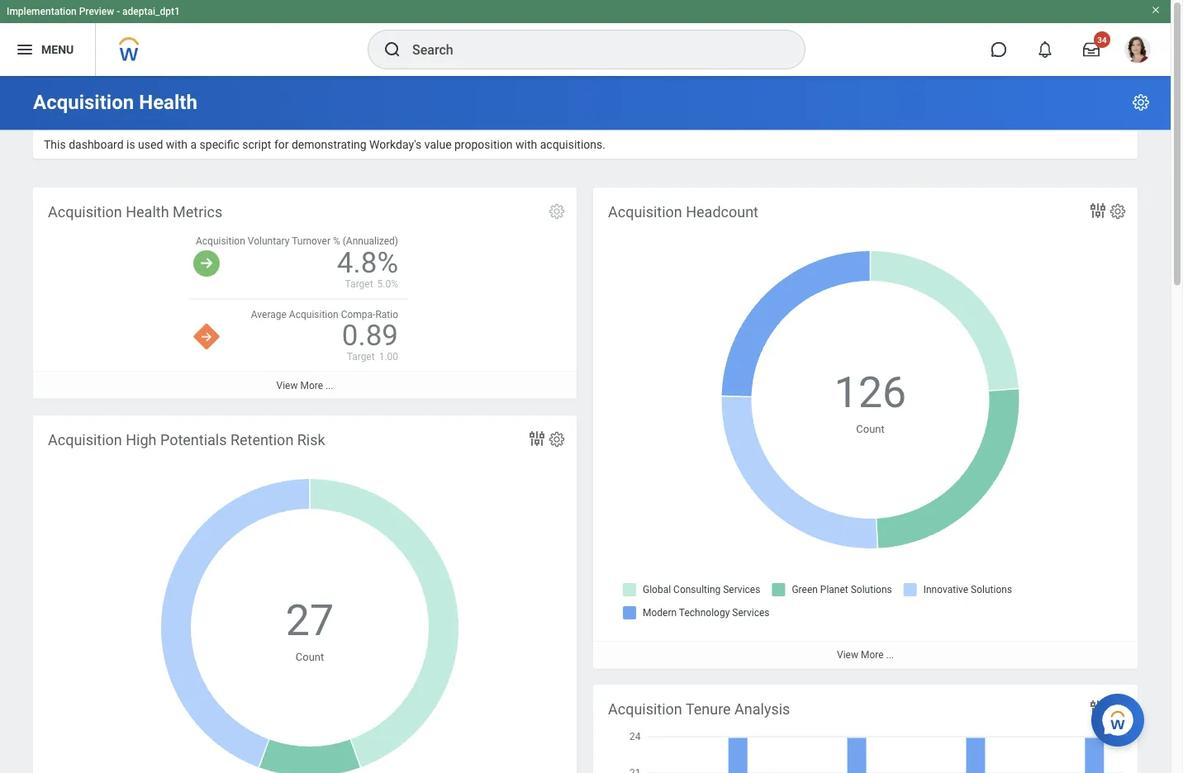 Task type: vqa. For each thing, say whether or not it's contained in the screenshot.
'banner'
no



Task type: locate. For each thing, give the bounding box(es) containing it.
acquisition for acquisition voluntary turnover % (annualized)
[[196, 236, 245, 247]]

acquisition left headcount
[[608, 204, 683, 221]]

target left "1.00"
[[347, 351, 375, 362]]

0 horizontal spatial more
[[300, 380, 323, 391]]

configure and view chart data image inside acquisition tenure analysis element
[[1089, 698, 1108, 718]]

more inside acquisition headcount element
[[861, 650, 884, 661]]

1 vertical spatial view more ... link
[[593, 642, 1138, 669]]

more up risk on the bottom left
[[300, 380, 323, 391]]

1 horizontal spatial with
[[516, 138, 537, 152]]

0 vertical spatial view more ... link
[[33, 372, 577, 399]]

adeptai_dpt1
[[122, 6, 180, 17]]

1 horizontal spatial view
[[837, 650, 859, 661]]

more
[[300, 380, 323, 391], [861, 650, 884, 661]]

view more ... link for acquisition health metrics
[[33, 372, 577, 399]]

count down 27 button
[[296, 651, 324, 664]]

main content
[[0, 76, 1171, 774]]

close environment banner image
[[1151, 5, 1161, 15]]

(annualized)
[[343, 236, 398, 247]]

1 vertical spatial configure and view chart data image
[[1089, 698, 1108, 718]]

menu
[[41, 43, 74, 56]]

0 vertical spatial ...
[[326, 380, 333, 391]]

... inside acquisition headcount element
[[886, 650, 894, 661]]

0 vertical spatial health
[[139, 91, 197, 114]]

... inside acquisition health metrics element
[[326, 380, 333, 391]]

view more ... link up acquisition tenure analysis element
[[593, 642, 1138, 669]]

acquisition left "high"
[[48, 432, 122, 449]]

inbox large image
[[1084, 41, 1100, 58]]

retention
[[231, 432, 294, 449]]

0 vertical spatial count
[[856, 423, 885, 435]]

acquisition left compa-
[[289, 309, 339, 320]]

0 vertical spatial view
[[276, 380, 298, 391]]

is
[[126, 138, 135, 152]]

view inside acquisition health metrics element
[[276, 380, 298, 391]]

view
[[276, 380, 298, 391], [837, 650, 859, 661]]

1 horizontal spatial ...
[[886, 650, 894, 661]]

with
[[166, 138, 188, 152], [516, 138, 537, 152]]

acquisitions.
[[540, 138, 606, 152]]

... for acquisition health metrics
[[326, 380, 333, 391]]

demonstrating
[[292, 138, 367, 152]]

configure acquisition health metrics image
[[548, 203, 566, 221]]

5.0%
[[377, 278, 398, 290]]

1 vertical spatial view
[[837, 650, 859, 661]]

0 vertical spatial configure and view chart data image
[[527, 429, 547, 449]]

0 vertical spatial target
[[345, 278, 373, 290]]

1 vertical spatial more
[[861, 650, 884, 661]]

1 vertical spatial view more ...
[[837, 650, 894, 661]]

view more ... link
[[33, 372, 577, 399], [593, 642, 1138, 669]]

target inside 4.8% target 5.0%
[[345, 278, 373, 290]]

acquisition voluntary turnover % (annualized)
[[196, 236, 398, 247]]

1 horizontal spatial configure and view chart data image
[[1089, 698, 1108, 718]]

acquisition for acquisition tenure analysis
[[608, 701, 683, 719]]

1 horizontal spatial view more ... link
[[593, 642, 1138, 669]]

acquisition for acquisition headcount
[[608, 204, 683, 221]]

health
[[139, 91, 197, 114], [126, 204, 169, 221]]

1 vertical spatial health
[[126, 204, 169, 221]]

0 horizontal spatial with
[[166, 138, 188, 152]]

count down 126 button
[[856, 423, 885, 435]]

target for 0.89
[[347, 351, 375, 362]]

acquisition inside acquisition tenure analysis element
[[608, 701, 683, 719]]

count for 27
[[296, 651, 324, 664]]

view more ... link up risk on the bottom left
[[33, 372, 577, 399]]

justify image
[[15, 40, 35, 60]]

view up acquisition tenure analysis element
[[837, 650, 859, 661]]

34 button
[[1074, 31, 1111, 68]]

configure and view chart data image inside acquisition high potentials retention risk element
[[527, 429, 547, 449]]

0 vertical spatial view more ...
[[276, 380, 333, 391]]

more up acquisition tenure analysis element
[[861, 650, 884, 661]]

%
[[333, 236, 340, 247]]

menu banner
[[0, 0, 1171, 76]]

target left '5.0%'
[[345, 278, 373, 290]]

view more ...
[[276, 380, 333, 391], [837, 650, 894, 661]]

specific
[[200, 138, 240, 152]]

with left a
[[166, 138, 188, 152]]

count inside the "126 count"
[[856, 423, 885, 435]]

acquisition left tenure
[[608, 701, 683, 719]]

0 vertical spatial more
[[300, 380, 323, 391]]

acquisition up dashboard
[[33, 91, 134, 114]]

headcount
[[686, 204, 759, 221]]

acquisition high potentials retention risk
[[48, 432, 325, 449]]

count
[[856, 423, 885, 435], [296, 651, 324, 664]]

count inside 27 count
[[296, 651, 324, 664]]

target
[[345, 278, 373, 290], [347, 351, 375, 362]]

Search Workday  search field
[[412, 31, 771, 68]]

0 horizontal spatial view
[[276, 380, 298, 391]]

0 horizontal spatial configure and view chart data image
[[527, 429, 547, 449]]

... down average acquisition compa-ratio
[[326, 380, 333, 391]]

risk
[[297, 432, 325, 449]]

1 vertical spatial count
[[296, 651, 324, 664]]

main content containing 126
[[0, 76, 1171, 774]]

configure and view chart data image
[[527, 429, 547, 449], [1089, 698, 1108, 718]]

dashboard
[[69, 138, 124, 152]]

...
[[326, 380, 333, 391], [886, 650, 894, 661]]

a
[[190, 138, 197, 152]]

0 horizontal spatial count
[[296, 651, 324, 664]]

implementation
[[7, 6, 77, 17]]

acquisition inside acquisition high potentials retention risk element
[[48, 432, 122, 449]]

view up risk on the bottom left
[[276, 380, 298, 391]]

view more ... inside acquisition headcount element
[[837, 650, 894, 661]]

1 with from the left
[[166, 138, 188, 152]]

acquisition headcount
[[608, 204, 759, 221]]

view more ... inside acquisition health metrics element
[[276, 380, 333, 391]]

acquisition down dashboard
[[48, 204, 122, 221]]

0.89
[[342, 319, 398, 352]]

health for acquisition health metrics
[[126, 204, 169, 221]]

health left metrics
[[126, 204, 169, 221]]

preview
[[79, 6, 114, 17]]

configure and view chart data image for acquisition tenure analysis
[[1089, 698, 1108, 718]]

0 horizontal spatial view more ...
[[276, 380, 333, 391]]

0 horizontal spatial view more ... link
[[33, 372, 577, 399]]

... up acquisition tenure analysis element
[[886, 650, 894, 661]]

1 vertical spatial target
[[347, 351, 375, 362]]

view for acquisition headcount
[[837, 650, 859, 661]]

ratio
[[376, 309, 398, 320]]

view more ... up acquisition tenure analysis element
[[837, 650, 894, 661]]

0 horizontal spatial ...
[[326, 380, 333, 391]]

script
[[242, 138, 271, 152]]

more inside acquisition health metrics element
[[300, 380, 323, 391]]

1 horizontal spatial more
[[861, 650, 884, 661]]

126
[[835, 368, 907, 418]]

implementation preview -   adeptai_dpt1
[[7, 6, 180, 17]]

health up used
[[139, 91, 197, 114]]

126 count
[[835, 368, 907, 435]]

1 horizontal spatial count
[[856, 423, 885, 435]]

acquisition for acquisition health metrics
[[48, 204, 122, 221]]

high
[[126, 432, 157, 449]]

acquisition health metrics element
[[33, 188, 577, 399]]

acquisition up the neutral good image
[[196, 236, 245, 247]]

acquisition for acquisition high potentials retention risk
[[48, 432, 122, 449]]

with right proposition
[[516, 138, 537, 152]]

view inside acquisition headcount element
[[837, 650, 859, 661]]

1 vertical spatial ...
[[886, 650, 894, 661]]

1 horizontal spatial view more ...
[[837, 650, 894, 661]]

target inside 0.89 target 1.00
[[347, 351, 375, 362]]

acquisition inside acquisition headcount element
[[608, 204, 683, 221]]

acquisition
[[33, 91, 134, 114], [48, 204, 122, 221], [608, 204, 683, 221], [196, 236, 245, 247], [289, 309, 339, 320], [48, 432, 122, 449], [608, 701, 683, 719]]

view more ... up risk on the bottom left
[[276, 380, 333, 391]]



Task type: describe. For each thing, give the bounding box(es) containing it.
view for acquisition health metrics
[[276, 380, 298, 391]]

-
[[117, 6, 120, 17]]

count for 126
[[856, 423, 885, 435]]

acquisition health
[[33, 91, 197, 114]]

menu button
[[0, 23, 95, 76]]

... for acquisition headcount
[[886, 650, 894, 661]]

proposition
[[455, 138, 513, 152]]

this dashboard is used with a specific script for demonstrating workday's value proposition with acquisitions.
[[44, 138, 606, 152]]

27
[[286, 596, 334, 646]]

profile logan mcneil image
[[1125, 36, 1151, 66]]

analysis
[[735, 701, 790, 719]]

126 button
[[835, 364, 909, 421]]

workday's
[[370, 138, 422, 152]]

27 count
[[286, 596, 334, 664]]

target for 4.8%
[[345, 278, 373, 290]]

acquisition tenure analysis
[[608, 701, 790, 719]]

compa-
[[341, 309, 376, 320]]

configure and view chart data image for acquisition high potentials retention risk
[[527, 429, 547, 449]]

turnover
[[292, 236, 331, 247]]

34
[[1098, 35, 1107, 45]]

average
[[251, 309, 287, 320]]

potentials
[[160, 432, 227, 449]]

this
[[44, 138, 66, 152]]

27 button
[[286, 592, 337, 650]]

acquisition tenure analysis element
[[593, 685, 1138, 774]]

acquisition high potentials retention risk element
[[33, 416, 577, 774]]

1.00
[[379, 351, 398, 362]]

view more ... link for acquisition headcount
[[593, 642, 1138, 669]]

value
[[425, 138, 452, 152]]

search image
[[383, 40, 403, 60]]

metrics
[[173, 204, 223, 221]]

health for acquisition health
[[139, 91, 197, 114]]

acquisition for acquisition health
[[33, 91, 134, 114]]

acquisition headcount element
[[593, 188, 1138, 669]]

view more ... for acquisition headcount
[[837, 650, 894, 661]]

neutral bad image
[[193, 323, 220, 350]]

acquisition health metrics
[[48, 204, 223, 221]]

4.8%
[[337, 246, 398, 280]]

4.8% target 5.0%
[[337, 246, 398, 290]]

2 with from the left
[[516, 138, 537, 152]]

view more ... for acquisition health metrics
[[276, 380, 333, 391]]

configure acquisition high potentials retention risk image
[[548, 431, 566, 449]]

used
[[138, 138, 163, 152]]

notifications large image
[[1037, 41, 1054, 58]]

neutral good image
[[193, 251, 220, 277]]

configure and view chart data image
[[1089, 201, 1108, 221]]

voluntary
[[248, 236, 290, 247]]

average acquisition compa-ratio
[[251, 309, 398, 320]]

more for acquisition health metrics
[[300, 380, 323, 391]]

tenure
[[686, 701, 731, 719]]

configure this page image
[[1131, 93, 1151, 112]]

more for acquisition headcount
[[861, 650, 884, 661]]

configure acquisition headcount image
[[1109, 203, 1127, 221]]

0.89 target 1.00
[[342, 319, 398, 362]]

for
[[274, 138, 289, 152]]



